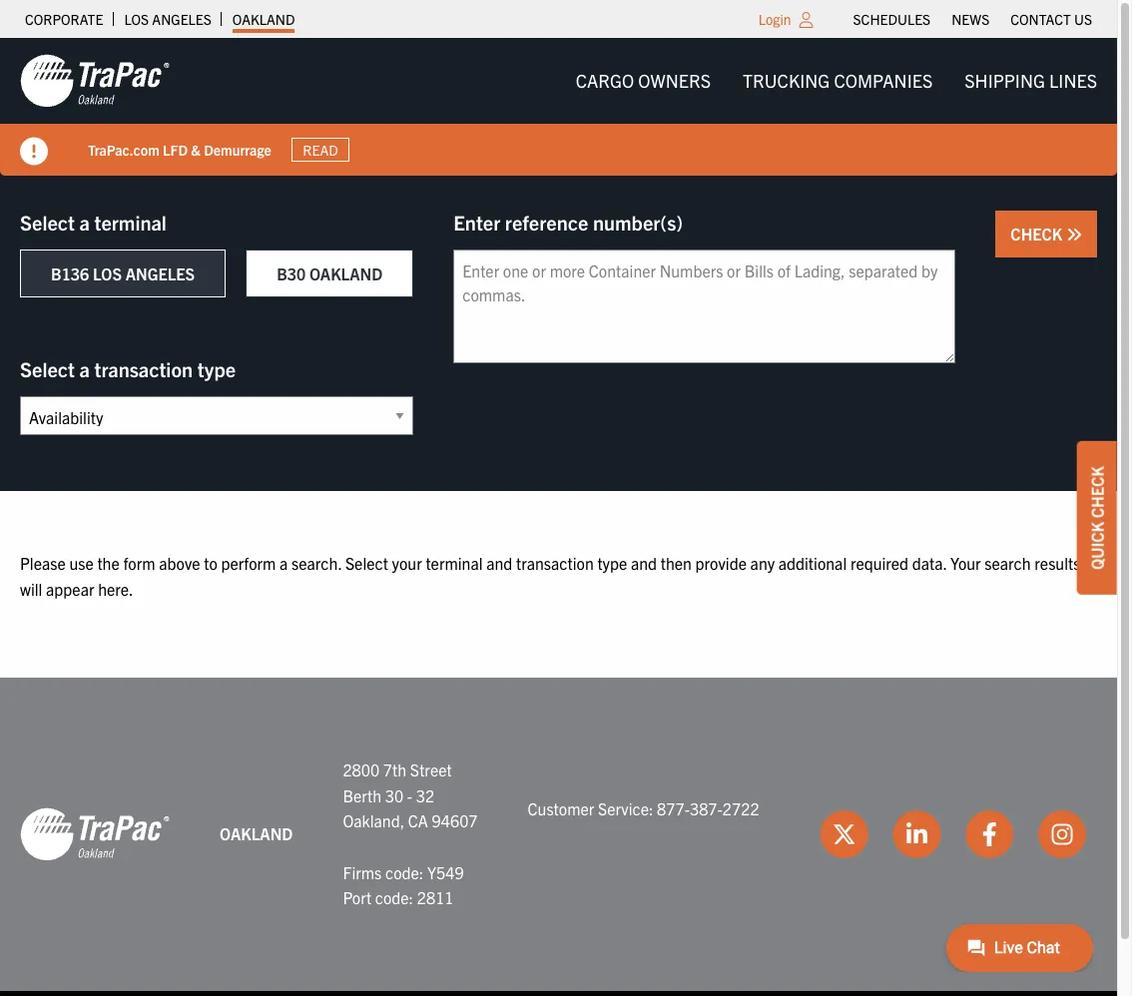 Task type: locate. For each thing, give the bounding box(es) containing it.
transaction
[[94, 357, 193, 381], [516, 553, 594, 573]]

to
[[204, 553, 217, 573]]

1 horizontal spatial check
[[1088, 467, 1108, 518]]

2 vertical spatial a
[[280, 553, 288, 573]]

your
[[392, 553, 422, 573]]

0 horizontal spatial transaction
[[94, 357, 193, 381]]

b136
[[51, 264, 89, 284]]

1 vertical spatial type
[[598, 553, 627, 573]]

los
[[124, 10, 149, 28], [93, 264, 122, 284]]

los right b136
[[93, 264, 122, 284]]

0 vertical spatial solid image
[[20, 138, 48, 166]]

&
[[191, 140, 201, 158]]

0 vertical spatial angeles
[[152, 10, 212, 28]]

0 horizontal spatial check
[[1011, 224, 1067, 244]]

and
[[487, 553, 513, 573], [631, 553, 657, 573]]

and right your on the left bottom
[[487, 553, 513, 573]]

y549
[[427, 862, 464, 882]]

angeles inside los angeles link
[[152, 10, 212, 28]]

0 horizontal spatial solid image
[[20, 138, 48, 166]]

2800 7th street berth 30 - 32 oakland, ca 94607
[[343, 760, 478, 831]]

1 horizontal spatial type
[[598, 553, 627, 573]]

1 horizontal spatial los
[[124, 10, 149, 28]]

0 vertical spatial type
[[197, 357, 236, 381]]

angeles
[[152, 10, 212, 28], [126, 264, 195, 284]]

1 vertical spatial los
[[93, 264, 122, 284]]

cargo owners link
[[560, 61, 727, 101]]

oakland image
[[20, 53, 170, 109], [20, 807, 170, 863]]

terminal inside please use the form above to perform a search. select your terminal and transaction type and then provide any additional required data. your search results will appear here. quick check
[[426, 553, 483, 573]]

1 vertical spatial oakland image
[[20, 807, 170, 863]]

menu bar down light image
[[560, 61, 1114, 101]]

2 vertical spatial oakland
[[220, 824, 293, 844]]

banner
[[0, 38, 1133, 176]]

ca
[[408, 811, 428, 831]]

select a terminal
[[20, 210, 167, 235]]

trucking companies link
[[727, 61, 949, 101]]

b30 oakland
[[277, 264, 383, 284]]

search
[[985, 553, 1031, 573]]

code:
[[385, 862, 424, 882], [375, 888, 414, 908]]

0 horizontal spatial type
[[197, 357, 236, 381]]

a left search.
[[280, 553, 288, 573]]

877-
[[657, 799, 690, 819]]

387-
[[690, 799, 723, 819]]

1 vertical spatial check
[[1088, 467, 1108, 518]]

here.
[[98, 579, 133, 599]]

trucking companies
[[743, 69, 933, 92]]

quick
[[1088, 522, 1108, 570]]

select up b136
[[20, 210, 75, 235]]

1 vertical spatial select
[[20, 357, 75, 381]]

footer
[[0, 678, 1118, 997]]

select for select a transaction type
[[20, 357, 75, 381]]

appear
[[46, 579, 94, 599]]

trucking
[[743, 69, 830, 92]]

results
[[1035, 553, 1081, 573]]

0 vertical spatial a
[[79, 210, 90, 235]]

1 and from the left
[[487, 553, 513, 573]]

trapac.com lfd & demurrage
[[88, 140, 272, 158]]

oakland link
[[233, 5, 295, 33]]

oakland,
[[343, 811, 405, 831]]

read
[[303, 141, 338, 159]]

a for transaction
[[79, 357, 90, 381]]

b136 los angeles
[[51, 264, 195, 284]]

1 vertical spatial angeles
[[126, 264, 195, 284]]

1 vertical spatial transaction
[[516, 553, 594, 573]]

1 vertical spatial a
[[79, 357, 90, 381]]

angeles down select a terminal
[[126, 264, 195, 284]]

Enter reference number(s) text field
[[454, 250, 956, 364]]

trapac.com
[[88, 140, 160, 158]]

corporate
[[25, 10, 103, 28]]

0 vertical spatial select
[[20, 210, 75, 235]]

los angeles link
[[124, 5, 212, 33]]

1 oakland image from the top
[[20, 53, 170, 109]]

select a transaction type
[[20, 357, 236, 381]]

enter reference number(s)
[[454, 210, 683, 235]]

1 horizontal spatial transaction
[[516, 553, 594, 573]]

search.
[[292, 553, 342, 573]]

terminal right your on the left bottom
[[426, 553, 483, 573]]

a for terminal
[[79, 210, 90, 235]]

a
[[79, 210, 90, 235], [79, 357, 90, 381], [280, 553, 288, 573]]

please use the form above to perform a search. select your terminal and transaction type and then provide any additional required data. your search results will appear here. quick check
[[20, 467, 1108, 599]]

code: right port
[[375, 888, 414, 908]]

companies
[[834, 69, 933, 92]]

terminal up b136 los angeles at top left
[[94, 210, 167, 235]]

0 vertical spatial menu bar
[[843, 5, 1103, 33]]

menu bar inside banner
[[560, 61, 1114, 101]]

additional
[[779, 553, 847, 573]]

select left your on the left bottom
[[345, 553, 388, 573]]

1 vertical spatial terminal
[[426, 553, 483, 573]]

0 vertical spatial transaction
[[94, 357, 193, 381]]

and left the then at the right of page
[[631, 553, 657, 573]]

1 vertical spatial menu bar
[[560, 61, 1114, 101]]

0 vertical spatial check
[[1011, 224, 1067, 244]]

news
[[952, 10, 990, 28]]

los right corporate in the left of the page
[[124, 10, 149, 28]]

0 vertical spatial terminal
[[94, 210, 167, 235]]

shipping lines link
[[949, 61, 1114, 101]]

contact
[[1011, 10, 1071, 28]]

angeles left oakland link
[[152, 10, 212, 28]]

menu bar containing cargo owners
[[560, 61, 1114, 101]]

check inside button
[[1011, 224, 1067, 244]]

a down b136
[[79, 357, 90, 381]]

1 vertical spatial solid image
[[1067, 227, 1083, 243]]

menu bar up shipping at the top right of the page
[[843, 5, 1103, 33]]

2 vertical spatial select
[[345, 553, 388, 573]]

terminal
[[94, 210, 167, 235], [426, 553, 483, 573]]

any
[[751, 553, 775, 573]]

oakland inside 'footer'
[[220, 824, 293, 844]]

select
[[20, 210, 75, 235], [20, 357, 75, 381], [345, 553, 388, 573]]

select inside please use the form above to perform a search. select your terminal and transaction type and then provide any additional required data. your search results will appear here. quick check
[[345, 553, 388, 573]]

0 horizontal spatial and
[[487, 553, 513, 573]]

customer service: 877-387-2722
[[528, 799, 760, 819]]

will
[[20, 579, 42, 599]]

schedules
[[853, 10, 931, 28]]

1 horizontal spatial and
[[631, 553, 657, 573]]

lfd
[[163, 140, 188, 158]]

corporate link
[[25, 5, 103, 33]]

contact us
[[1011, 10, 1093, 28]]

0 horizontal spatial terminal
[[94, 210, 167, 235]]

1 horizontal spatial terminal
[[426, 553, 483, 573]]

0 vertical spatial oakland
[[233, 10, 295, 28]]

then
[[661, 553, 692, 573]]

menu bar
[[843, 5, 1103, 33], [560, 61, 1114, 101]]

0 vertical spatial oakland image
[[20, 53, 170, 109]]

check
[[1011, 224, 1067, 244], [1088, 467, 1108, 518]]

type
[[197, 357, 236, 381], [598, 553, 627, 573]]

a up b136
[[79, 210, 90, 235]]

select down b136
[[20, 357, 75, 381]]

0 vertical spatial los
[[124, 10, 149, 28]]

oakland
[[233, 10, 295, 28], [309, 264, 383, 284], [220, 824, 293, 844]]

shipping lines
[[965, 69, 1098, 92]]

lines
[[1050, 69, 1098, 92]]

1 horizontal spatial solid image
[[1067, 227, 1083, 243]]

login link
[[759, 10, 792, 28]]

customer
[[528, 799, 595, 819]]

code: up 2811
[[385, 862, 424, 882]]

2 and from the left
[[631, 553, 657, 573]]

94607
[[432, 811, 478, 831]]

solid image
[[20, 138, 48, 166], [1067, 227, 1083, 243]]

above
[[159, 553, 200, 573]]

service:
[[598, 799, 654, 819]]



Task type: describe. For each thing, give the bounding box(es) containing it.
light image
[[800, 12, 813, 28]]

select for select a terminal
[[20, 210, 75, 235]]

quick check link
[[1078, 442, 1118, 595]]

2722
[[723, 799, 760, 819]]

firms
[[343, 862, 382, 882]]

schedules link
[[853, 5, 931, 33]]

read link
[[291, 138, 350, 162]]

street
[[410, 760, 452, 780]]

1 vertical spatial code:
[[375, 888, 414, 908]]

check button
[[996, 211, 1098, 258]]

7th
[[383, 760, 407, 780]]

cargo owners
[[576, 69, 711, 92]]

-
[[407, 786, 413, 806]]

owners
[[638, 69, 711, 92]]

2811
[[417, 888, 454, 908]]

provide
[[696, 553, 747, 573]]

a inside please use the form above to perform a search. select your terminal and transaction type and then provide any additional required data. your search results will appear here. quick check
[[280, 553, 288, 573]]

enter
[[454, 210, 501, 235]]

contact us link
[[1011, 5, 1093, 33]]

oakland image inside banner
[[20, 53, 170, 109]]

30
[[385, 786, 404, 806]]

b30
[[277, 264, 306, 284]]

your
[[951, 553, 981, 573]]

los inside los angeles link
[[124, 10, 149, 28]]

type inside please use the form above to perform a search. select your terminal and transaction type and then provide any additional required data. your search results will appear here. quick check
[[598, 553, 627, 573]]

2800
[[343, 760, 380, 780]]

0 vertical spatial code:
[[385, 862, 424, 882]]

demurrage
[[204, 140, 272, 158]]

32
[[416, 786, 435, 806]]

2 oakland image from the top
[[20, 807, 170, 863]]

reference
[[505, 210, 589, 235]]

banner containing cargo owners
[[0, 38, 1133, 176]]

1 vertical spatial oakland
[[309, 264, 383, 284]]

0 horizontal spatial los
[[93, 264, 122, 284]]

solid image inside banner
[[20, 138, 48, 166]]

cargo
[[576, 69, 634, 92]]

perform
[[221, 553, 276, 573]]

data.
[[913, 553, 947, 573]]

transaction inside please use the form above to perform a search. select your terminal and transaction type and then provide any additional required data. your search results will appear here. quick check
[[516, 553, 594, 573]]

los angeles
[[124, 10, 212, 28]]

the
[[97, 553, 120, 573]]

news link
[[952, 5, 990, 33]]

check inside please use the form above to perform a search. select your terminal and transaction type and then provide any additional required data. your search results will appear here. quick check
[[1088, 467, 1108, 518]]

number(s)
[[593, 210, 683, 235]]

us
[[1075, 10, 1093, 28]]

port
[[343, 888, 372, 908]]

footer containing 2800 7th street
[[0, 678, 1118, 997]]

menu bar containing schedules
[[843, 5, 1103, 33]]

login
[[759, 10, 792, 28]]

use
[[69, 553, 94, 573]]

form
[[123, 553, 155, 573]]

required
[[851, 553, 909, 573]]

shipping
[[965, 69, 1046, 92]]

solid image inside check button
[[1067, 227, 1083, 243]]

berth
[[343, 786, 382, 806]]

please
[[20, 553, 66, 573]]

firms code:  y549 port code:  2811
[[343, 862, 464, 908]]



Task type: vqa. For each thing, say whether or not it's contained in the screenshot.
topmost THE GATE
no



